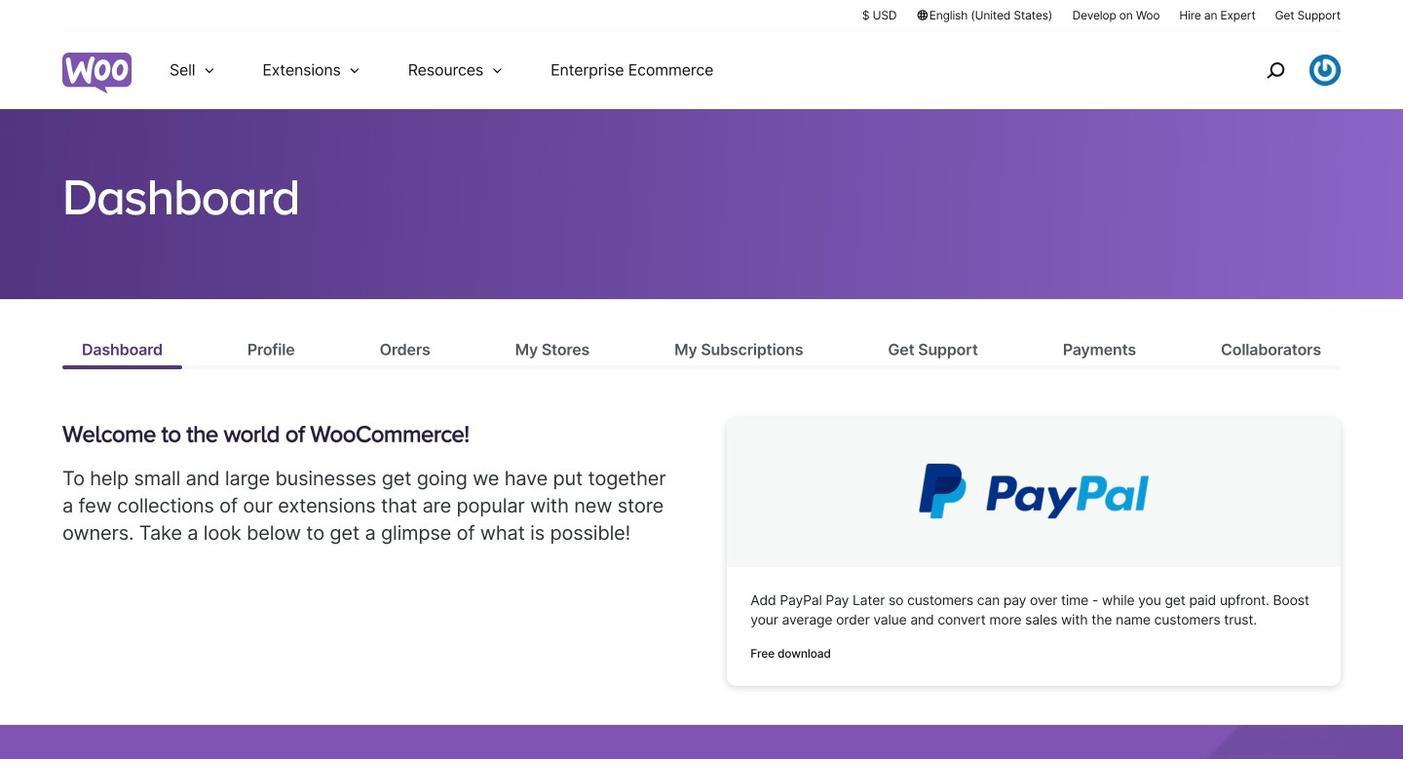Task type: describe. For each thing, give the bounding box(es) containing it.
search image
[[1260, 55, 1291, 86]]

service navigation menu element
[[1225, 38, 1341, 102]]

open account menu image
[[1310, 55, 1341, 86]]



Task type: vqa. For each thing, say whether or not it's contained in the screenshot.
angle down 'field'
no



